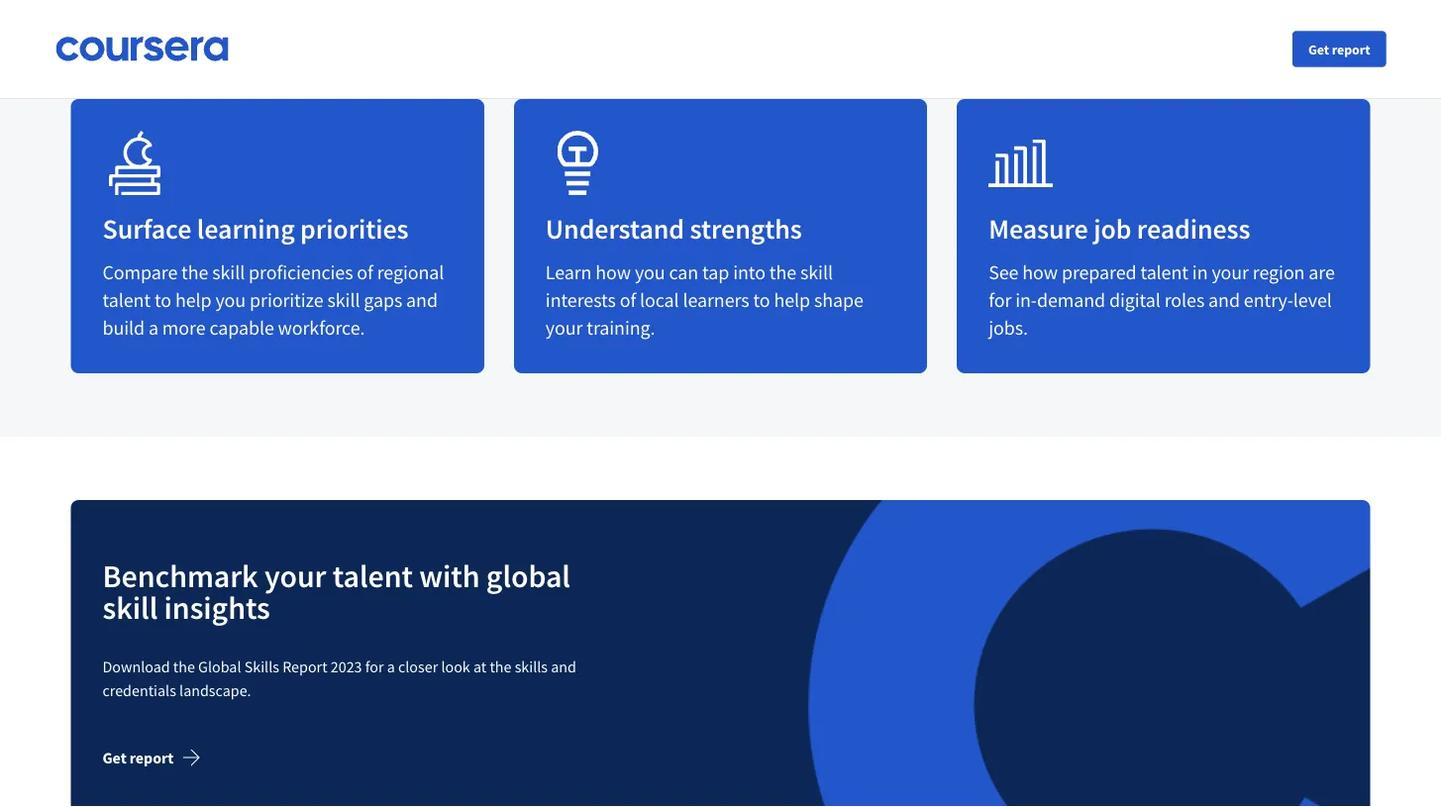 Task type: locate. For each thing, give the bounding box(es) containing it.
how inside learn how you can tap into the skill interests of local learners to help shape your training.
[[596, 260, 631, 285]]

0 vertical spatial insights
[[154, 25, 218, 50]]

0 horizontal spatial a
[[149, 316, 158, 340]]

1 vertical spatial get report
[[103, 748, 174, 768]]

strengths
[[690, 212, 802, 246]]

talent up the build
[[103, 288, 151, 313]]

surface
[[103, 212, 191, 246]]

demand
[[1037, 288, 1106, 313]]

0 horizontal spatial in
[[872, 25, 888, 50]]

in left this
[[872, 25, 888, 50]]

you
[[635, 260, 665, 285], [215, 288, 246, 313]]

how
[[596, 260, 631, 285], [1023, 260, 1058, 285]]

download
[[103, 657, 170, 677]]

0 vertical spatial in
[[872, 25, 888, 50]]

you inside learn how you can tap into the skill interests of local learners to help shape your training.
[[635, 260, 665, 285]]

priorities
[[300, 212, 409, 246]]

skill inside benchmark your talent with global skill insights
[[103, 587, 158, 627]]

1 vertical spatial get
[[103, 748, 126, 768]]

talent up roles
[[1141, 260, 1189, 285]]

your
[[335, 25, 372, 50], [1212, 260, 1249, 285], [546, 316, 583, 340], [264, 556, 326, 595]]

rapid
[[976, 25, 1019, 50]]

help left the shape
[[774, 288, 810, 313]]

this
[[892, 25, 922, 50]]

landscape.
[[179, 681, 251, 700]]

1 vertical spatial insights
[[164, 587, 270, 627]]

1 vertical spatial get report button
[[103, 734, 217, 782]]

1 vertical spatial report
[[130, 748, 174, 768]]

closer
[[398, 657, 438, 677]]

of inside learn how you can tap into the skill interests of local learners to help shape your training.
[[620, 288, 636, 313]]

1 horizontal spatial get report button
[[1293, 31, 1386, 67]]

roles
[[1165, 288, 1205, 313]]

get report button
[[1293, 31, 1386, 67], [103, 734, 217, 782]]

your inside see how prepared talent in your region are for in-demand digital roles and entry-level jobs.
[[1212, 260, 1249, 285]]

your down interests
[[546, 316, 583, 340]]

0 vertical spatial a
[[149, 316, 158, 340]]

0 vertical spatial get
[[1308, 40, 1329, 58]]

a right the build
[[149, 316, 158, 340]]

talent inside see how prepared talent in your region are for in-demand digital roles and entry-level jobs.
[[1141, 260, 1189, 285]]

2 vertical spatial of
[[620, 288, 636, 313]]

of up training.
[[620, 288, 636, 313]]

and right roles
[[1209, 288, 1240, 313]]

and down regional
[[406, 288, 438, 313]]

for left in-
[[989, 288, 1012, 313]]

0 horizontal spatial for
[[365, 657, 384, 677]]

talent left the with
[[333, 556, 413, 595]]

for
[[989, 288, 1012, 313], [365, 657, 384, 677]]

1 vertical spatial of
[[357, 260, 373, 285]]

to down into
[[753, 288, 770, 313]]

1 horizontal spatial report
[[1332, 40, 1370, 58]]

0 horizontal spatial of
[[357, 260, 373, 285]]

learners
[[683, 288, 749, 313]]

to inside compare the skill proficiencies of regional talent to help you prioritize skill gaps and build a more capable workforce.
[[154, 288, 171, 313]]

skill down 'learning'
[[212, 260, 245, 285]]

of
[[956, 25, 972, 50], [357, 260, 373, 285], [620, 288, 636, 313]]

and
[[645, 25, 676, 50], [406, 288, 438, 313], [1209, 288, 1240, 313], [551, 657, 576, 677]]

learn
[[546, 260, 592, 285]]

how up interests
[[596, 260, 631, 285]]

see how prepared talent in your region are for in-demand digital roles and entry-level jobs.
[[989, 260, 1335, 340]]

you up local
[[635, 260, 665, 285]]

2 how from the left
[[1023, 260, 1058, 285]]

of right 'era'
[[956, 25, 972, 50]]

0 horizontal spatial help
[[175, 288, 212, 313]]

get
[[1308, 40, 1329, 58], [103, 748, 126, 768]]

insights inside benchmark your talent with global skill insights
[[164, 587, 270, 627]]

a left closer
[[387, 657, 395, 677]]

development
[[462, 25, 572, 50]]

a inside download the global skills report 2023 for a closer look at the skills and credentials landscape.
[[387, 657, 395, 677]]

readiness
[[1137, 212, 1251, 246]]

a
[[149, 316, 158, 340], [387, 657, 395, 677]]

and for compare the skill proficiencies of regional talent to help you prioritize skill gaps and build a more capable workforce.
[[406, 288, 438, 313]]

insights right these
[[154, 25, 218, 50]]

get report for the top get report "button"
[[1308, 40, 1370, 58]]

in up roles
[[1192, 260, 1208, 285]]

and right "skills"
[[551, 657, 576, 677]]

and for see how prepared talent in your region are for in-demand digital roles and entry-level jobs.
[[1209, 288, 1240, 313]]

1 horizontal spatial of
[[620, 288, 636, 313]]

1 how from the left
[[596, 260, 631, 285]]

era
[[926, 25, 952, 50]]

2 horizontal spatial of
[[956, 25, 972, 50]]

use
[[71, 25, 101, 50]]

jobs.
[[989, 316, 1028, 340]]

of inside compare the skill proficiencies of regional talent to help you prioritize skill gaps and build a more capable workforce.
[[357, 260, 373, 285]]

your inside benchmark your talent with global skill insights
[[264, 556, 326, 595]]

to
[[222, 25, 238, 50], [800, 25, 817, 50], [154, 288, 171, 313], [753, 288, 770, 313]]

your up entry-
[[1212, 260, 1249, 285]]

the
[[181, 260, 208, 285], [769, 260, 797, 285], [173, 657, 195, 677], [490, 657, 512, 677]]

in-
[[1016, 288, 1037, 313]]

and inside download the global skills report 2023 for a closer look at the skills and credentials landscape.
[[551, 657, 576, 677]]

the right compare
[[181, 260, 208, 285]]

report for leftmost get report "button"
[[130, 748, 174, 768]]

credentials
[[103, 681, 176, 700]]

get report
[[1308, 40, 1370, 58], [103, 748, 174, 768]]

1 horizontal spatial how
[[1023, 260, 1058, 285]]

1 horizontal spatial get
[[1308, 40, 1329, 58]]

and left the prepare
[[645, 25, 676, 50]]

and inside compare the skill proficiencies of regional talent to help you prioritize skill gaps and build a more capable workforce.
[[406, 288, 438, 313]]

0 vertical spatial for
[[989, 288, 1012, 313]]

measure
[[989, 212, 1088, 246]]

0 vertical spatial you
[[635, 260, 665, 285]]

insights
[[154, 25, 218, 50], [164, 587, 270, 627]]

1 help from the left
[[175, 288, 212, 313]]

digital
[[1109, 288, 1161, 313]]

0 horizontal spatial how
[[596, 260, 631, 285]]

0 horizontal spatial get report
[[103, 748, 174, 768]]

your left workforce
[[335, 25, 372, 50]]

your up 'report'
[[264, 556, 326, 595]]

to up more
[[154, 288, 171, 313]]

help
[[175, 288, 212, 313], [774, 288, 810, 313]]

and inside see how prepared talent in your region are for in-demand digital roles and entry-level jobs.
[[1209, 288, 1240, 313]]

can
[[669, 260, 698, 285]]

1 horizontal spatial help
[[774, 288, 810, 313]]

1 vertical spatial you
[[215, 288, 246, 313]]

download the global skills report 2023 for a closer look at the skills and credentials landscape.
[[103, 657, 576, 700]]

coursera logo image
[[55, 37, 229, 61]]

insights up global at the left bottom of the page
[[164, 587, 270, 627]]

0 vertical spatial of
[[956, 25, 972, 50]]

how inside see how prepared talent in your region are for in-demand digital roles and entry-level jobs.
[[1023, 260, 1058, 285]]

1 horizontal spatial for
[[989, 288, 1012, 313]]

compare the skill proficiencies of regional talent to help you prioritize skill gaps and build a more capable workforce.
[[103, 260, 444, 340]]

1 vertical spatial in
[[1192, 260, 1208, 285]]

of up the gaps
[[357, 260, 373, 285]]

0 horizontal spatial report
[[130, 748, 174, 768]]

1 horizontal spatial a
[[387, 657, 395, 677]]

how up in-
[[1023, 260, 1058, 285]]

1 horizontal spatial in
[[1192, 260, 1208, 285]]

talent right the prepare
[[748, 25, 796, 50]]

1 horizontal spatial you
[[635, 260, 665, 285]]

in
[[872, 25, 888, 50], [1192, 260, 1208, 285]]

for right the 2023
[[365, 657, 384, 677]]

the inside learn how you can tap into the skill interests of local learners to help shape your training.
[[769, 260, 797, 285]]

skill up the shape
[[800, 260, 833, 285]]

skill up download
[[103, 587, 158, 627]]

the right into
[[769, 260, 797, 285]]

talent
[[748, 25, 796, 50], [1141, 260, 1189, 285], [103, 288, 151, 313], [333, 556, 413, 595]]

2 help from the left
[[774, 288, 810, 313]]

help up more
[[175, 288, 212, 313]]

are
[[1309, 260, 1335, 285]]

you up capable
[[215, 288, 246, 313]]

1 vertical spatial for
[[365, 657, 384, 677]]

report
[[282, 657, 327, 677]]

learning
[[197, 212, 295, 246]]

0 vertical spatial report
[[1332, 40, 1370, 58]]

understand strengths
[[546, 212, 802, 246]]

global
[[486, 556, 571, 595]]

0 vertical spatial get report
[[1308, 40, 1370, 58]]

talent inside compare the skill proficiencies of regional talent to help you prioritize skill gaps and build a more capable workforce.
[[103, 288, 151, 313]]

global
[[198, 657, 241, 677]]

1 horizontal spatial get report
[[1308, 40, 1370, 58]]

1 vertical spatial a
[[387, 657, 395, 677]]

surface learning priorities
[[103, 212, 409, 246]]

report
[[1332, 40, 1370, 58], [130, 748, 174, 768]]

your inside learn how you can tap into the skill interests of local learners to help shape your training.
[[546, 316, 583, 340]]

help inside learn how you can tap into the skill interests of local learners to help shape your training.
[[774, 288, 810, 313]]

skills
[[515, 657, 548, 677]]

you inside compare the skill proficiencies of regional talent to help you prioritize skill gaps and build a more capable workforce.
[[215, 288, 246, 313]]

0 horizontal spatial you
[[215, 288, 246, 313]]

local
[[640, 288, 679, 313]]

skill
[[212, 260, 245, 285], [800, 260, 833, 285], [327, 288, 360, 313], [103, 587, 158, 627]]

get report for leftmost get report "button"
[[103, 748, 174, 768]]

thrive
[[821, 25, 869, 50]]



Task type: vqa. For each thing, say whether or not it's contained in the screenshot.
Surface learning priorities
yes



Task type: describe. For each thing, give the bounding box(es) containing it.
0 horizontal spatial get report button
[[103, 734, 217, 782]]

look
[[441, 657, 470, 677]]

0 vertical spatial get report button
[[1293, 31, 1386, 67]]

tap
[[702, 260, 729, 285]]

a inside compare the skill proficiencies of regional talent to help you prioritize skill gaps and build a more capable workforce.
[[149, 316, 158, 340]]

job
[[1094, 212, 1132, 246]]

workforce
[[376, 25, 458, 50]]

innovation.
[[1022, 25, 1115, 50]]

to left thrive
[[800, 25, 817, 50]]

at
[[473, 657, 487, 677]]

talent inside benchmark your talent with global skill insights
[[333, 556, 413, 595]]

benchmark
[[103, 556, 258, 595]]

help inside compare the skill proficiencies of regional talent to help you prioritize skill gaps and build a more capable workforce.
[[175, 288, 212, 313]]

understand
[[546, 212, 685, 246]]

more
[[162, 316, 206, 340]]

for inside see how prepared talent in your region are for in-demand digital roles and entry-level jobs.
[[989, 288, 1012, 313]]

strategy
[[576, 25, 641, 50]]

how for measure
[[1023, 260, 1058, 285]]

see
[[989, 260, 1019, 285]]

training.
[[587, 316, 655, 340]]

with
[[419, 556, 480, 595]]

region
[[1253, 260, 1305, 285]]

workforce.
[[278, 316, 365, 340]]

report for the top get report "button"
[[1332, 40, 1370, 58]]

regional
[[377, 260, 444, 285]]

to inside learn how you can tap into the skill interests of local learners to help shape your training.
[[753, 288, 770, 313]]

the right at on the bottom left
[[490, 657, 512, 677]]

level
[[1294, 288, 1332, 313]]

for inside download the global skills report 2023 for a closer look at the skills and credentials landscape.
[[365, 657, 384, 677]]

the left global at the left bottom of the page
[[173, 657, 195, 677]]

compare
[[103, 260, 178, 285]]

benchmark your talent with global skill insights
[[103, 556, 571, 627]]

prepare
[[680, 25, 744, 50]]

0 horizontal spatial get
[[103, 748, 126, 768]]

to left strengthen
[[222, 25, 238, 50]]

how for understand
[[596, 260, 631, 285]]

strengthen
[[242, 25, 331, 50]]

skill inside learn how you can tap into the skill interests of local learners to help shape your training.
[[800, 260, 833, 285]]

shape
[[814, 288, 864, 313]]

proficiencies
[[249, 260, 353, 285]]

prioritize
[[250, 288, 324, 313]]

and for download the global skills report 2023 for a closer look at the skills and credentials landscape.
[[551, 657, 576, 677]]

these
[[105, 25, 150, 50]]

learn how you can tap into the skill interests of local learners to help shape your training.
[[546, 260, 864, 340]]

skills
[[244, 657, 279, 677]]

into
[[733, 260, 766, 285]]

gaps
[[364, 288, 402, 313]]

2023
[[331, 657, 362, 677]]

use these insights to strengthen your workforce development strategy and prepare talent to thrive in this era of rapid innovation.
[[71, 25, 1115, 50]]

interests
[[546, 288, 616, 313]]

in inside see how prepared talent in your region are for in-demand digital roles and entry-level jobs.
[[1192, 260, 1208, 285]]

capable
[[209, 316, 274, 340]]

build
[[103, 316, 145, 340]]

entry-
[[1244, 288, 1294, 313]]

measure job readiness
[[989, 212, 1251, 246]]

prepared
[[1062, 260, 1137, 285]]

skill up workforce.
[[327, 288, 360, 313]]

the inside compare the skill proficiencies of regional talent to help you prioritize skill gaps and build a more capable workforce.
[[181, 260, 208, 285]]



